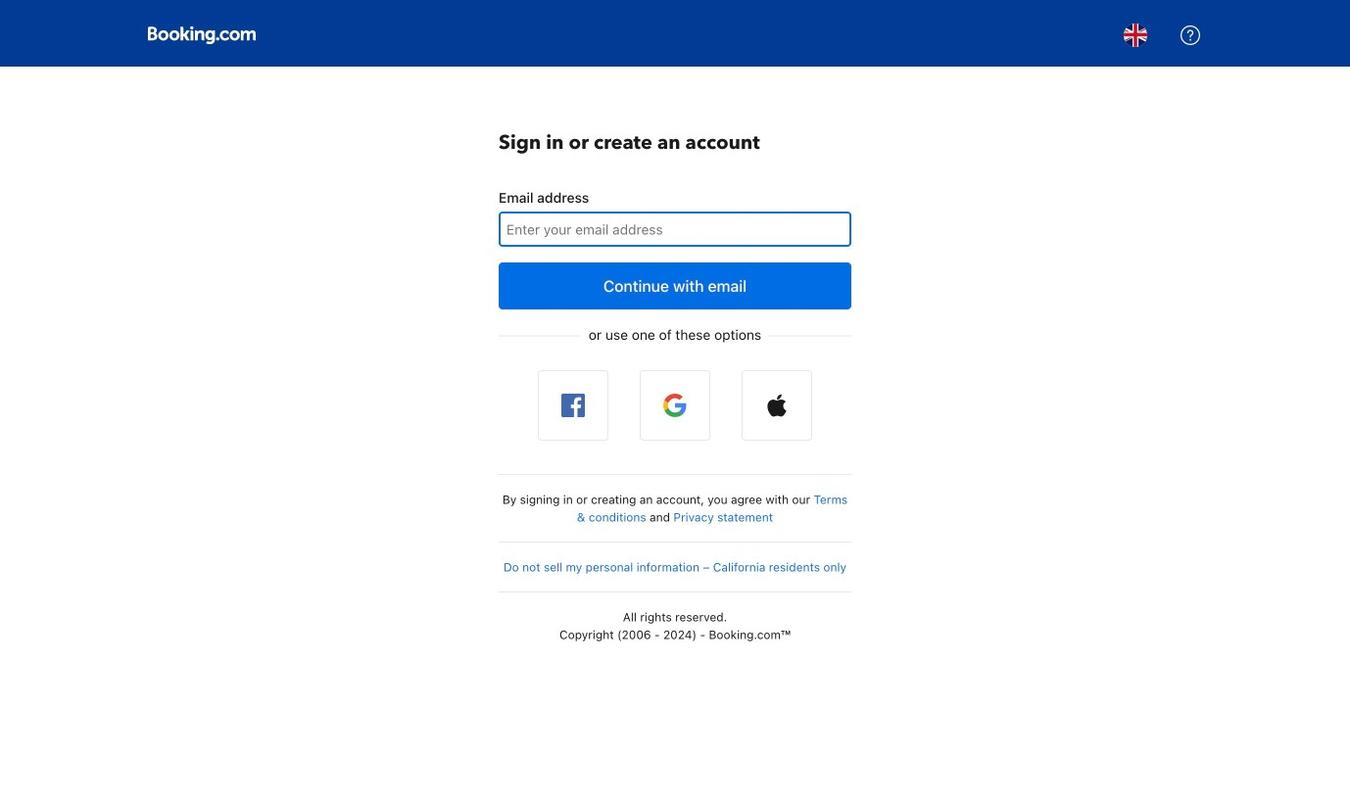 Task type: vqa. For each thing, say whether or not it's contained in the screenshot.
Email
no



Task type: locate. For each thing, give the bounding box(es) containing it.
Enter your email address email field
[[499, 212, 852, 247]]



